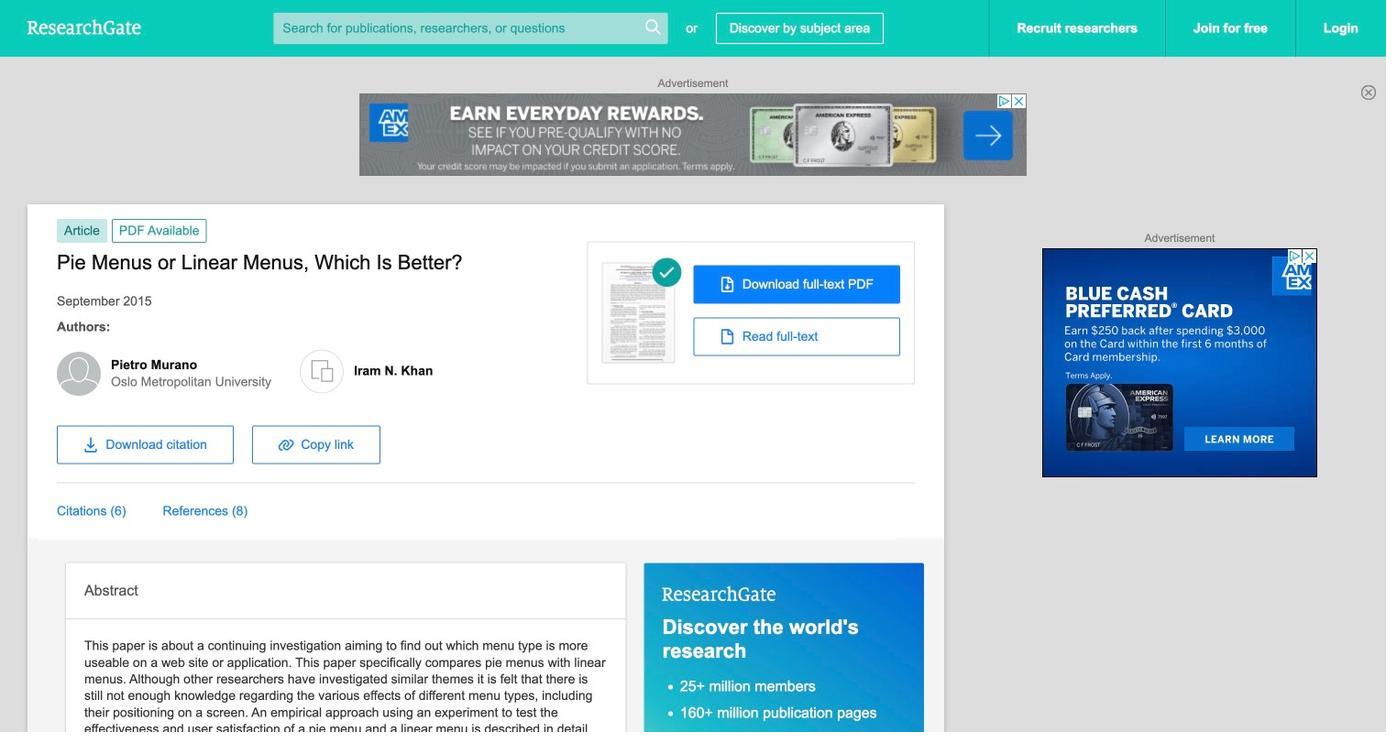 Task type: vqa. For each thing, say whether or not it's contained in the screenshot.
IRAM N. KHAN icon
yes



Task type: locate. For each thing, give the bounding box(es) containing it.
main content
[[28, 205, 1387, 733]]

navigation
[[39, 417, 915, 541]]

1 horizontal spatial researchgate logo image
[[663, 586, 777, 602]]

menu bar
[[39, 484, 840, 541]]

0 vertical spatial advertisement element
[[360, 94, 1027, 176]]

advertisement element
[[360, 94, 1027, 176], [1043, 249, 1318, 478]]

0 horizontal spatial advertisement element
[[360, 94, 1027, 176]]

1 horizontal spatial advertisement element
[[1043, 249, 1318, 478]]

1 vertical spatial researchgate logo image
[[663, 586, 777, 602]]

0 vertical spatial researchgate logo image
[[28, 19, 141, 35]]

researchgate logo image
[[28, 19, 141, 35], [663, 586, 777, 602]]

1 vertical spatial advertisement element
[[1043, 249, 1318, 478]]



Task type: describe. For each thing, give the bounding box(es) containing it.
Search for publications, researchers, or questions field
[[274, 13, 668, 44]]

0 horizontal spatial researchgate logo image
[[28, 19, 141, 35]]

pietro murano at oslo metropolitan university image
[[57, 352, 101, 396]]

iram n. khan image
[[300, 350, 344, 394]]

size s image
[[644, 18, 663, 36]]



